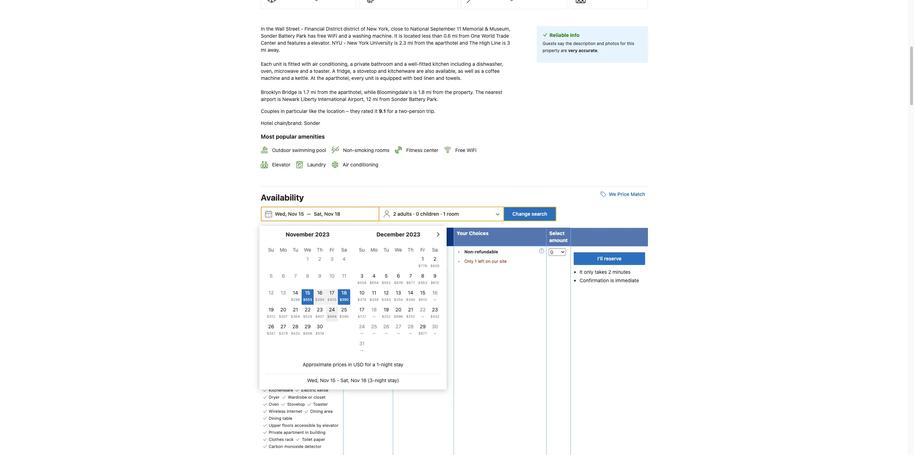Task type: locate. For each thing, give the bounding box(es) containing it.
non-
[[343, 147, 355, 153], [465, 249, 475, 255]]

5 inside checkbox
[[270, 273, 273, 279]]

10 for 10
[[330, 273, 335, 279]]

— for 18
[[373, 315, 376, 319]]

sat, up type
[[314, 211, 323, 217]]

4
[[343, 256, 346, 262], [373, 273, 376, 279]]

11 November 2023 checkbox
[[338, 273, 350, 288]]

11 down 4 checkbox
[[342, 273, 347, 279]]

25 for 25 $396
[[341, 307, 347, 313]]

0 horizontal spatial 12
[[269, 290, 274, 296]]

$444
[[328, 315, 337, 319]]

5 for 5 $552
[[385, 273, 388, 279]]

0 horizontal spatial fr
[[330, 247, 334, 253]]

battery down '1.8'
[[409, 96, 426, 102]]

$677
[[406, 281, 415, 285]]

we down 'december 2023' on the bottom
[[395, 247, 402, 253]]

11 for 11
[[342, 273, 347, 279]]

16 for 16 $394
[[317, 290, 323, 296]]

1 vertical spatial 10
[[360, 290, 365, 296]]

— for 25
[[373, 332, 376, 336]]

29 inside the 29 $977
[[420, 324, 426, 330]]

30 inside 30 december 2023 "checkbox"
[[432, 324, 438, 330]]

1 $394 from the left
[[315, 298, 325, 302]]

$394 inside 14 december 2023 option
[[406, 298, 415, 302]]

1 23 from the left
[[317, 307, 323, 313]]

1 horizontal spatial it
[[580, 269, 583, 275]]

0 horizontal spatial 6
[[282, 273, 285, 279]]

2 $394 from the left
[[406, 298, 415, 302]]

26 inside 26 $247
[[268, 324, 274, 330]]

— inside 26 —
[[385, 332, 388, 336]]

0 vertical spatial 25
[[341, 307, 347, 313]]

2 8 from the left
[[421, 273, 425, 279]]

12 up $343
[[384, 290, 389, 296]]

sonder down bloomingdale's at the top of the page
[[392, 96, 408, 102]]

machine down oven,
[[261, 75, 280, 81]]

sonder down like
[[304, 120, 320, 126]]

the inside guests say the description and photos for this property are
[[566, 41, 572, 46]]

is up 2.3
[[399, 33, 403, 39]]

26 down "19 december 2023" option
[[383, 324, 390, 330]]

19 inside 19 $312
[[269, 307, 274, 313]]

8 for 8
[[306, 273, 309, 279]]

1 horizontal spatial 10
[[360, 290, 365, 296]]

1 horizontal spatial ·
[[441, 211, 442, 217]]

— right 25 december 2023 option
[[385, 332, 388, 336]]

4 November 2023 checkbox
[[338, 256, 350, 271]]

2 27 from the left
[[396, 324, 402, 330]]

$379 inside '10 december 2023' option
[[358, 298, 367, 302]]

• down your
[[458, 249, 460, 255]]

1 fr from the left
[[330, 247, 334, 253]]

mo for december
[[371, 247, 378, 253]]

27 inside checkbox
[[396, 324, 402, 330]]

17 up $405
[[330, 290, 335, 296]]

— for 26
[[385, 332, 388, 336]]

dining down toaster
[[311, 409, 323, 414]]

0 horizontal spatial 22
[[305, 307, 311, 313]]

2 right "takes"
[[609, 269, 612, 275]]

2 inside '2 $826'
[[434, 256, 437, 262]]

2 sa from the left
[[432, 247, 438, 253]]

two-
[[399, 108, 410, 114]]

conditioning down "smoking" at top
[[351, 162, 379, 168]]

in for approximate prices in usd for a 1-night stay
[[348, 362, 352, 368]]

- right nyu
[[344, 40, 346, 46]]

22 inside 22 $529
[[305, 307, 311, 313]]

0 horizontal spatial conditioning
[[277, 300, 302, 306]]

3 November 2023 checkbox
[[326, 256, 338, 271]]

2 19 from the left
[[384, 307, 389, 313]]

11 up $339
[[372, 290, 377, 296]]

19 December 2023 checkbox
[[380, 307, 393, 322]]

7 right 6 option
[[294, 273, 297, 279]]

9 inside "option"
[[318, 273, 322, 279]]

22 inside option
[[420, 307, 426, 313]]

24 November 2023 checkbox
[[326, 307, 338, 322]]

26 inside checkbox
[[383, 324, 390, 330]]

5 December 2023 checkbox
[[380, 273, 393, 288]]

search
[[532, 211, 548, 217]]

14 for 14 $298
[[293, 290, 298, 296]]

the right in
[[266, 26, 274, 32]]

su for december
[[359, 247, 365, 253]]

0 vertical spatial sat,
[[314, 211, 323, 217]]

4 inside 4 $654
[[373, 273, 376, 279]]

16 down $610
[[433, 290, 438, 296]]

30 December 2023 checkbox
[[429, 323, 441, 339]]

1 vertical spatial air conditioning
[[271, 300, 302, 306]]

1 vertical spatial 11
[[342, 273, 347, 279]]

23 $407
[[316, 307, 324, 319]]

— down 31
[[361, 348, 364, 353]]

as right the well
[[475, 68, 480, 74]]

swimming
[[292, 147, 315, 153]]

nov
[[288, 211, 297, 217], [324, 211, 334, 217], [320, 378, 329, 384], [351, 378, 360, 384]]

6 for 6 $879
[[397, 273, 400, 279]]

19 $312
[[267, 307, 275, 319]]

1 6 from the left
[[282, 273, 285, 279]]

6 for 6
[[282, 273, 285, 279]]

the right say
[[566, 41, 572, 46]]

1 14 from the left
[[293, 290, 298, 296]]

1 5 from the left
[[270, 273, 273, 279]]

1 horizontal spatial new
[[367, 26, 377, 32]]

1 horizontal spatial 11
[[372, 290, 377, 296]]

available,
[[436, 68, 457, 74]]

23 up $432
[[432, 307, 438, 313]]

1 as from the left
[[458, 68, 464, 74]]

and up .
[[597, 41, 605, 46]]

2 tu from the left
[[384, 247, 389, 253]]

0 horizontal spatial as
[[458, 68, 464, 74]]

6 inside option
[[282, 273, 285, 279]]

6 $879
[[394, 273, 403, 285]]

0 horizontal spatial ·
[[413, 211, 415, 217]]

with
[[302, 61, 311, 67], [403, 75, 413, 81]]

10 November 2023 checkbox
[[326, 273, 338, 288]]

0 horizontal spatial sa
[[341, 247, 347, 253]]

tea/coffee
[[269, 374, 290, 379]]

1 13 from the left
[[281, 290, 286, 296]]

30 up $519
[[317, 324, 323, 330]]

a down has at the left of the page
[[307, 40, 310, 46]]

a
[[332, 68, 336, 74]]

2 • from the top
[[458, 259, 460, 264]]

• for only 1 left on our site
[[458, 259, 460, 264]]

0 vertical spatial in
[[281, 108, 285, 114]]

0 vertical spatial wed,
[[275, 211, 287, 217]]

1 horizontal spatial -
[[337, 378, 339, 384]]

8 November 2023 checkbox
[[302, 273, 314, 288]]

2 fr from the left
[[421, 247, 425, 253]]

2 23 from the left
[[432, 307, 438, 313]]

are up bed
[[417, 68, 424, 74]]

1 vertical spatial non-
[[465, 249, 475, 255]]

1 horizontal spatial price
[[618, 191, 630, 197]]

1 27 from the left
[[281, 324, 286, 330]]

14 inside "14 $298"
[[293, 290, 298, 296]]

1 horizontal spatial in
[[305, 430, 309, 435]]

elevator.
[[311, 40, 331, 46]]

0 vertical spatial of
[[361, 26, 366, 32]]

15 inside 15 $553
[[305, 290, 310, 296]]

wed, nov 15 - sat, nov 18 (3-night stay)
[[307, 378, 399, 384]]

0 vertical spatial machine
[[261, 75, 280, 81]]

$379 for 27
[[279, 332, 288, 336]]

night for approximate prices in usd for a 1-night stay
[[375, 378, 387, 384]]

5 inside '5 $552'
[[385, 273, 388, 279]]

mo down accommodation
[[280, 247, 287, 253]]

mi down center
[[261, 47, 266, 53]]

13 November 2023 checkbox
[[277, 290, 290, 305]]

it left only
[[580, 269, 583, 275]]

2 30 from the left
[[432, 324, 438, 330]]

11 inside "checkbox"
[[342, 273, 347, 279]]

$394 left the $413
[[406, 298, 415, 302]]

private apartment in building
[[269, 430, 326, 435]]

10 for 10 $379
[[360, 290, 365, 296]]

30 for 30 $519
[[317, 324, 323, 330]]

• for non-refundable
[[458, 249, 460, 255]]

0 horizontal spatial th
[[317, 247, 323, 253]]

2 inside it only takes 2 minutes confirmation is immediate
[[609, 269, 612, 275]]

$394
[[315, 298, 325, 302], [406, 298, 415, 302]]

2 November 2023 checkbox
[[314, 256, 326, 271]]

14 inside 14 $394
[[408, 290, 414, 296]]

1 $252 from the left
[[382, 315, 391, 319]]

rated
[[362, 108, 374, 114]]

22 for 22 —
[[420, 307, 426, 313]]

30 down $432
[[432, 324, 438, 330]]

22 November 2023 checkbox
[[302, 307, 314, 322]]

2 inside button
[[393, 211, 396, 217]]

1 horizontal spatial 28
[[408, 324, 414, 330]]

private for private bathroom
[[271, 292, 284, 297]]

14 November 2023 checkbox
[[290, 290, 302, 305]]

$379
[[358, 298, 367, 302], [279, 332, 288, 336]]

is right the airport
[[277, 96, 281, 102]]

4 inside checkbox
[[343, 256, 346, 262]]

1 grid from the left
[[265, 243, 350, 339]]

high
[[480, 40, 490, 46]]

7 left tax
[[409, 273, 412, 279]]

2 6 from the left
[[397, 273, 400, 279]]

1 7 from the left
[[294, 273, 297, 279]]

0 horizontal spatial $394
[[315, 298, 325, 302]]

1 26 from the left
[[268, 324, 274, 330]]

1 30 from the left
[[317, 324, 323, 330]]

th down 'december 2023' on the bottom
[[408, 247, 414, 253]]

1 su from the left
[[268, 247, 274, 253]]

couples
[[261, 108, 280, 114]]

— right $977
[[434, 332, 437, 336]]

2 21 from the left
[[408, 307, 413, 313]]

smoking
[[355, 147, 374, 153]]

2 13 from the left
[[396, 290, 401, 296]]

10 inside 10 $379
[[360, 290, 365, 296]]

21 inside 21 $252
[[408, 307, 413, 313]]

1 vertical spatial 24
[[359, 324, 365, 330]]

0 horizontal spatial 25
[[341, 307, 347, 313]]

15 $553
[[303, 290, 312, 302]]

guests say the description and photos for this property are
[[543, 41, 635, 53]]

tv
[[295, 309, 300, 314]]

0 horizontal spatial -
[[301, 26, 303, 32]]

7 inside 7 $677
[[409, 273, 412, 279]]

as
[[458, 68, 464, 74], [475, 68, 480, 74]]

2 20 from the left
[[396, 307, 402, 313]]

i'll reserve
[[598, 256, 622, 262]]

3 December 2023 checkbox
[[356, 273, 368, 288]]

22 up $529 in the bottom of the page
[[305, 307, 311, 313]]

1 20 from the left
[[280, 307, 286, 313]]

— inside 24 —
[[361, 332, 364, 336]]

25 for 25 —
[[371, 324, 377, 330]]

stovetop
[[357, 68, 377, 74]]

we for november 2023
[[304, 247, 311, 253]]

we for december 2023
[[395, 247, 402, 253]]

0 horizontal spatial dining
[[269, 416, 281, 421]]

0 vertical spatial free
[[456, 147, 466, 153]]

0 vertical spatial night
[[427, 275, 436, 279]]

0 horizontal spatial with
[[302, 61, 311, 67]]

1 29 from the left
[[305, 324, 311, 330]]

0 horizontal spatial su
[[268, 247, 274, 253]]

0 vertical spatial are
[[561, 48, 567, 53]]

— inside 18 —
[[373, 315, 376, 319]]

0 horizontal spatial are
[[417, 68, 424, 74]]

tu down november
[[293, 247, 298, 253]]

air conditioning up 'screen' at the left bottom of the page
[[271, 300, 302, 306]]

from down 'less'
[[415, 40, 425, 46]]

20 November 2023 checkbox
[[277, 307, 290, 322]]

15 $413
[[419, 290, 427, 302]]

17 $737
[[358, 307, 366, 319]]

0 vertical spatial aparthotel,
[[326, 75, 350, 81]]

5 November 2023 checkbox
[[265, 273, 277, 288]]

21 for 21 $252
[[408, 307, 413, 313]]

0 horizontal spatial 28
[[293, 324, 299, 330]]

well
[[465, 68, 474, 74]]

— inside 31 —
[[361, 348, 364, 353]]

aparthotel, down a
[[326, 75, 350, 81]]

28
[[293, 324, 299, 330], [408, 324, 414, 330]]

york
[[359, 40, 369, 46]]

wed, for wed, nov 15 — sat, nov 18
[[275, 211, 287, 217]]

15 up $553
[[305, 290, 310, 296]]

2 16 from the left
[[433, 290, 438, 296]]

6 up $879 on the bottom of the page
[[397, 273, 400, 279]]

2023 up $1,286
[[406, 232, 421, 238]]

- down prices
[[337, 378, 339, 384]]

16 inside checkbox
[[433, 290, 438, 296]]

1 inside button
[[443, 211, 446, 217]]

2 horizontal spatial sonder
[[392, 96, 408, 102]]

0 horizontal spatial tu
[[293, 247, 298, 253]]

12 inside 12 checkbox
[[269, 290, 274, 296]]

1 22 from the left
[[305, 307, 311, 313]]

2 22 from the left
[[420, 307, 426, 313]]

3.50
[[397, 275, 405, 279]]

• left only
[[458, 259, 460, 264]]

nov up november 2023
[[324, 211, 334, 217]]

in left usd
[[348, 362, 352, 368]]

1 horizontal spatial th
[[408, 247, 414, 253]]

0 horizontal spatial 19
[[269, 307, 274, 313]]

i'll reserve button
[[574, 253, 646, 265]]

8 December 2023 checkbox
[[417, 273, 429, 288]]

— inside 27 —
[[397, 332, 400, 336]]

free wifi right the center at the left of page
[[456, 147, 477, 153]]

5 up $552
[[385, 273, 388, 279]]

unit down stovetop
[[365, 75, 374, 81]]

night inside '14.75 % tax, us$ 3.50 city tax per night'
[[427, 275, 436, 279]]

28 inside 28 $420
[[293, 324, 299, 330]]

1 vertical spatial free
[[313, 318, 321, 323]]

1 vertical spatial 17
[[360, 307, 365, 313]]

28 December 2023 checkbox
[[405, 323, 417, 339]]

2 $252 from the left
[[406, 315, 415, 319]]

1 horizontal spatial air
[[343, 162, 349, 168]]

2 su from the left
[[359, 247, 365, 253]]

sonder up center
[[261, 33, 277, 39]]

23 inside "23 $432"
[[432, 307, 438, 313]]

23 inside 23 $407
[[317, 307, 323, 313]]

1 horizontal spatial 29
[[420, 324, 426, 330]]

dining area
[[311, 409, 333, 414]]

8 inside checkbox
[[306, 273, 309, 279]]

trade
[[496, 33, 509, 39]]

25 inside 25 $396
[[341, 307, 347, 313]]

1 horizontal spatial mo
[[371, 247, 378, 253]]

29 inside 29 $408
[[305, 324, 311, 330]]

for left nights
[[416, 230, 423, 236]]

in
[[281, 108, 285, 114], [348, 362, 352, 368], [305, 430, 309, 435]]

0 vertical spatial new
[[367, 26, 377, 32]]

it inside it only takes 2 minutes confirmation is immediate
[[580, 269, 583, 275]]

29
[[305, 324, 311, 330], [420, 324, 426, 330]]

1 16 from the left
[[317, 290, 323, 296]]

1 December 2023 checkbox
[[417, 256, 429, 271]]

1 inside 1 $778
[[422, 256, 424, 262]]

air
[[343, 162, 349, 168], [271, 300, 276, 306]]

mi right 0.6
[[452, 33, 458, 39]]

24 inside option
[[359, 324, 365, 330]]

for right usd
[[365, 362, 371, 368]]

0 horizontal spatial 14
[[293, 290, 298, 296]]

31 —
[[360, 341, 365, 353]]

18 inside 18 december 2023 option
[[372, 307, 377, 313]]

24 down $737
[[359, 324, 365, 330]]

17 for 17 $737
[[360, 307, 365, 313]]

4 December 2023 checkbox
[[368, 273, 380, 288]]

dishwasher
[[313, 300, 336, 306]]

$563
[[419, 281, 428, 285]]

20 inside 20 $996
[[396, 307, 402, 313]]

2 2023 from the left
[[406, 232, 421, 238]]

1 21 from the left
[[293, 307, 298, 313]]

0 vertical spatial unit
[[273, 61, 282, 67]]

0 horizontal spatial 24
[[329, 307, 335, 313]]

2 fitted from the left
[[419, 61, 431, 67]]

0 vertical spatial air conditioning
[[343, 162, 379, 168]]

grid for november
[[265, 243, 350, 339]]

$252 inside "19 december 2023" option
[[382, 315, 391, 319]]

1 horizontal spatial fr
[[421, 247, 425, 253]]

25 down 18 december 2023 option
[[371, 324, 377, 330]]

2 horizontal spatial we
[[609, 191, 617, 197]]

7 inside checkbox
[[294, 273, 297, 279]]

9 November 2023 checkbox
[[314, 273, 326, 288]]

2 for 2
[[319, 256, 321, 262]]

fr up 3 option
[[330, 247, 334, 253]]

2 26 from the left
[[383, 324, 390, 330]]

13 December 2023 checkbox
[[393, 290, 405, 305]]

9 down 'tax,'
[[434, 273, 437, 279]]

1 28 from the left
[[293, 324, 299, 330]]

13 inside 'option'
[[281, 290, 286, 296]]

from left one
[[459, 33, 470, 39]]

29 for 29 $408
[[305, 324, 311, 330]]

at
[[311, 75, 316, 81]]

airport,
[[348, 96, 365, 102]]

fitted
[[288, 61, 300, 67], [419, 61, 431, 67]]

2 grid from the left
[[356, 243, 441, 356]]

nov down the approximate prices in usd for a 1-night stay
[[351, 378, 360, 384]]

1 horizontal spatial sat,
[[341, 378, 350, 384]]

private down 6 option
[[271, 292, 284, 297]]

0 vertical spatial free wifi
[[456, 147, 477, 153]]

6 December 2023 checkbox
[[393, 273, 405, 288]]

$996
[[394, 315, 403, 319]]

20 for 20 $996
[[396, 307, 402, 313]]

26 up $247
[[268, 324, 274, 330]]

0 horizontal spatial of
[[361, 26, 366, 32]]

1 vertical spatial free wifi
[[313, 318, 331, 323]]

0 horizontal spatial machine
[[261, 75, 280, 81]]

— for 28
[[409, 332, 412, 336]]

1 vertical spatial dining
[[269, 416, 281, 421]]

accommodation
[[264, 230, 304, 236]]

th for december
[[408, 247, 414, 253]]

0
[[416, 211, 419, 217]]

this
[[627, 41, 635, 46]]

5 $552
[[382, 273, 391, 285]]

1 vertical spatial battery
[[409, 96, 426, 102]]

1 horizontal spatial su
[[359, 247, 365, 253]]

it down close
[[395, 33, 398, 39]]

0 horizontal spatial sat,
[[314, 211, 323, 217]]

4 $654
[[370, 273, 379, 285]]

6 inside 6 $879
[[397, 273, 400, 279]]

20 up $996
[[396, 307, 402, 313]]

change
[[513, 211, 531, 217]]

1 vertical spatial $379
[[279, 332, 288, 336]]

19
[[269, 307, 274, 313], [384, 307, 389, 313]]

17 inside 17 $737
[[360, 307, 365, 313]]

1 horizontal spatial 14
[[408, 290, 414, 296]]

23 for 23 $407
[[317, 307, 323, 313]]

1 November 2023 checkbox
[[302, 256, 314, 271]]

bloomingdale's
[[377, 89, 412, 95]]

21 inside 21 $364
[[293, 307, 298, 313]]

is left 1.7 in the top of the page
[[298, 89, 302, 95]]

9 for 9 $610
[[434, 273, 437, 279]]

23 for 23 $432
[[432, 307, 438, 313]]

15 December 2023 checkbox
[[417, 290, 429, 305]]

0 vertical spatial it
[[395, 33, 398, 39]]

machine up 28 $420
[[285, 318, 302, 323]]

1 2023 from the left
[[315, 232, 330, 238]]

1 sa from the left
[[341, 247, 347, 253]]

24 inside 24 $444
[[329, 307, 335, 313]]

17 inside the 17 $405
[[330, 290, 335, 296]]

3 inside 3 $504
[[361, 273, 364, 279]]

1 horizontal spatial 19
[[384, 307, 389, 313]]

0 horizontal spatial 16
[[317, 290, 323, 296]]

2 9 from the left
[[434, 273, 437, 279]]

14 for 14 $394
[[408, 290, 414, 296]]

1 horizontal spatial fitted
[[419, 61, 431, 67]]

toaster
[[313, 402, 328, 407]]

while
[[364, 89, 376, 95]]

washing
[[353, 33, 371, 39]]

aparthotel, up airport,
[[338, 89, 363, 95]]

1 horizontal spatial of
[[367, 230, 372, 236]]

27 inside the 27 $379
[[281, 324, 286, 330]]

26 November 2023 checkbox
[[265, 323, 277, 339]]

$252
[[382, 315, 391, 319], [406, 315, 415, 319]]

1 • from the top
[[458, 249, 460, 255]]

iron
[[312, 374, 319, 379]]

2 7 from the left
[[409, 273, 412, 279]]

new left york,
[[367, 26, 377, 32]]

free wifi
[[456, 147, 477, 153], [313, 318, 331, 323]]

21 up $364
[[293, 307, 298, 313]]

8 for 8 $563
[[421, 273, 425, 279]]

1 horizontal spatial 23
[[432, 307, 438, 313]]

2
[[393, 211, 396, 217], [319, 256, 321, 262], [434, 256, 437, 262], [609, 269, 612, 275]]

0 horizontal spatial 23
[[317, 307, 323, 313]]

wed, nov 15 — sat, nov 18
[[275, 211, 340, 217]]

1 vertical spatial 4
[[373, 273, 376, 279]]

28 inside 28 december 2023 option
[[408, 324, 414, 330]]

1 vertical spatial •
[[458, 259, 460, 264]]

nights
[[429, 230, 444, 236]]

$394 for 16
[[315, 298, 325, 302]]

— right the $413
[[434, 298, 437, 302]]

- up park
[[301, 26, 303, 32]]

— inside 16 —
[[434, 298, 437, 302]]

is left 2.3
[[394, 40, 398, 46]]

3 up $504
[[361, 273, 364, 279]]

9 inside the '9 $610'
[[434, 273, 437, 279]]

property
[[543, 48, 560, 53]]

queen studio
[[263, 249, 300, 255]]

8 inside 8 $563
[[421, 273, 425, 279]]

17 December 2023 checkbox
[[356, 307, 368, 322]]

— inside 25 —
[[373, 332, 376, 336]]

the left nearest
[[476, 89, 484, 95]]

2 5 from the left
[[385, 273, 388, 279]]

0 horizontal spatial $379
[[279, 332, 288, 336]]

it only takes 2 minutes confirmation is immediate
[[580, 269, 639, 284]]

1 horizontal spatial we
[[395, 247, 402, 253]]

are inside in the wall street - financial district district of new york, close to national september 11 memorial & museum, sonder battery park has free wifi and a washing machine. it is located less than 0.6 mi from one world trade center and features a elevator. nyu - new york university is 2.3 mi from the aparthotel and the high line is 3 mi away. each unit is fitted with air conditioning, a private bathroom and a well-fitted kitchen including a dishwasher, oven, microwave and a toaster. a fridge, a stovetop and kitchenware are also available, as well as a coffee machine and a kettle. at the aparthotel, every unit is equipped with bed linen and towels. brooklyn bridge is 1.7 mi from the aparthotel, while bloomingdale's is 1.8 mi from the property. the nearest airport is newark liberty international airport, 12 mi from sonder battery park.
[[417, 68, 424, 74]]

occupancy image
[[346, 250, 351, 254]]

16 inside 16 $394
[[317, 290, 323, 296]]

— inside 30 —
[[434, 332, 437, 336]]

unit right each
[[273, 61, 282, 67]]

grid
[[265, 243, 350, 339], [356, 243, 441, 356]]

price
[[618, 191, 630, 197], [403, 230, 415, 236]]

22 down the $413
[[420, 307, 426, 313]]

1 vertical spatial conditioning
[[277, 300, 302, 306]]

2 14 from the left
[[408, 290, 414, 296]]

dining for dining table
[[269, 416, 281, 421]]

$394 inside 16 november 2023 option
[[315, 298, 325, 302]]

27 for 27 —
[[396, 324, 402, 330]]

2 th from the left
[[408, 247, 414, 253]]

9 December 2023 checkbox
[[429, 273, 441, 288]]

in for private apartment in building
[[305, 430, 309, 435]]

29 November 2023 checkbox
[[302, 323, 314, 339]]

27
[[281, 324, 286, 330], [396, 324, 402, 330]]

th for november
[[317, 247, 323, 253]]

2 horizontal spatial free
[[456, 147, 466, 153]]

— for 24
[[361, 332, 364, 336]]

0 vertical spatial price
[[618, 191, 630, 197]]

$390
[[340, 298, 349, 302]]

0 vertical spatial 24
[[329, 307, 335, 313]]

3 inside in the wall street - financial district district of new york, close to national september 11 memorial & museum, sonder battery park has free wifi and a washing machine. it is located less than 0.6 mi from one world trade center and features a elevator. nyu - new york university is 2.3 mi from the aparthotel and the high line is 3 mi away. each unit is fitted with air conditioning, a private bathroom and a well-fitted kitchen including a dishwasher, oven, microwave and a toaster. a fridge, a stovetop and kitchenware are also available, as well as a coffee machine and a kettle. at the aparthotel, every unit is equipped with bed linen and towels. brooklyn bridge is 1.7 mi from the aparthotel, while bloomingdale's is 1.8 mi from the property. the nearest airport is newark liberty international airport, 12 mi from sonder battery park.
[[507, 40, 510, 46]]

are inside guests say the description and photos for this property are
[[561, 48, 567, 53]]

4 for 4 $654
[[373, 273, 376, 279]]

9 $610
[[431, 273, 439, 285]]

24 up $444
[[329, 307, 335, 313]]

19 inside 19 $252
[[384, 307, 389, 313]]

— left $977
[[409, 332, 412, 336]]

mi down located
[[408, 40, 413, 46]]

are down say
[[561, 48, 567, 53]]

11 inside in the wall street - financial district district of new york, close to national september 11 memorial & museum, sonder battery park has free wifi and a washing machine. it is located less than 0.6 mi from one world trade center and features a elevator. nyu - new york university is 2.3 mi from the aparthotel and the high line is 3 mi away. each unit is fitted with air conditioning, a private bathroom and a well-fitted kitchen including a dishwasher, oven, microwave and a toaster. a fridge, a stovetop and kitchenware are also available, as well as a coffee machine and a kettle. at the aparthotel, every unit is equipped with bed linen and towels. brooklyn bridge is 1.7 mi from the aparthotel, while bloomingdale's is 1.8 mi from the property. the nearest airport is newark liberty international airport, 12 mi from sonder battery park.
[[457, 26, 461, 32]]

us$
[[440, 268, 447, 272]]

26 for 26 —
[[383, 324, 390, 330]]

carbon monoxide detector
[[269, 444, 322, 449]]

0 horizontal spatial 8
[[306, 273, 309, 279]]

is down 'trade'
[[502, 40, 506, 46]]

27 November 2023 checkbox
[[277, 323, 290, 339]]

we inside "dropdown button"
[[609, 191, 617, 197]]

16 for 16 —
[[433, 290, 438, 296]]

6
[[282, 273, 285, 279], [397, 273, 400, 279]]

1 th from the left
[[317, 247, 323, 253]]

1 8 from the left
[[306, 273, 309, 279]]

and inside guests say the description and photos for this property are
[[597, 41, 605, 46]]

2 29 from the left
[[420, 324, 426, 330]]

26 December 2023 checkbox
[[380, 323, 393, 339]]

the
[[266, 26, 274, 32], [427, 40, 434, 46], [566, 41, 572, 46], [317, 75, 324, 81], [330, 89, 337, 95], [445, 89, 452, 95], [318, 108, 326, 114]]

1 up $778
[[422, 256, 424, 262]]

screen
[[280, 309, 293, 314]]

— for 16
[[434, 298, 437, 302]]

— inside 22 —
[[421, 315, 425, 319]]

0 horizontal spatial fitted
[[288, 61, 300, 67]]

city
[[406, 275, 413, 279]]

price left match
[[618, 191, 630, 197]]

1 9 from the left
[[318, 273, 322, 279]]

0 vertical spatial 4
[[343, 256, 346, 262]]

$252 inside 21 december 2023 checkbox
[[406, 315, 415, 319]]

0 horizontal spatial 5
[[270, 273, 273, 279]]

0 horizontal spatial 4
[[343, 256, 346, 262]]

2 adults · 0 children · 1 room
[[393, 211, 459, 217]]

30 inside the "30 $519"
[[317, 324, 323, 330]]

mo for november
[[280, 247, 287, 253]]

— for 22
[[421, 315, 425, 319]]

15 November 2023 checkbox
[[302, 290, 314, 305]]

$379 inside 27 november 2023 option
[[279, 332, 288, 336]]

13 inside 13 $354
[[396, 290, 401, 296]]

13 $354
[[394, 290, 403, 302]]

sat, for -
[[341, 378, 350, 384]]

prices
[[333, 362, 347, 368]]

2 28 from the left
[[408, 324, 414, 330]]

— inside 28 —
[[409, 332, 412, 336]]

1 vertical spatial unit
[[365, 75, 374, 81]]

1 tu from the left
[[293, 247, 298, 253]]

12 inside 12 $343
[[384, 290, 389, 296]]

$379 for 10
[[358, 298, 367, 302]]

conditioning down private bathroom
[[277, 300, 302, 306]]

1 mo from the left
[[280, 247, 287, 253]]

2 vertical spatial night
[[375, 378, 387, 384]]

2023 for december 2023
[[406, 232, 421, 238]]

0 vertical spatial $379
[[358, 298, 367, 302]]

11 inside the 11 $339
[[372, 290, 377, 296]]

2 mo from the left
[[371, 247, 378, 253]]

0 vertical spatial non-
[[343, 147, 355, 153]]

19 up $312
[[269, 307, 274, 313]]

29 for 29 $977
[[420, 324, 426, 330]]

22 December 2023 checkbox
[[417, 307, 429, 322]]

1 19 from the left
[[269, 307, 274, 313]]

1 vertical spatial 25
[[371, 324, 377, 330]]

15 up the $413
[[420, 290, 426, 296]]

27 down the coffee machine
[[281, 324, 286, 330]]

toaster.
[[314, 68, 331, 74]]

20 inside 20 $307
[[280, 307, 286, 313]]



Task type: vqa. For each thing, say whether or not it's contained in the screenshot.
SELECT
yes



Task type: describe. For each thing, give the bounding box(es) containing it.
393 feet²
[[306, 274, 325, 279]]

23 November 2023 checkbox
[[314, 307, 326, 322]]

10 December 2023 checkbox
[[356, 290, 368, 305]]

2 horizontal spatial -
[[344, 40, 346, 46]]

1 vertical spatial wifi
[[467, 147, 477, 153]]

1 vertical spatial the
[[476, 89, 484, 95]]

tax
[[414, 275, 419, 279]]

each
[[261, 61, 272, 67]]

is inside it only takes 2 minutes confirmation is immediate
[[611, 278, 614, 284]]

sa for december 2023
[[432, 247, 438, 253]]

mi right 1.7 in the top of the page
[[311, 89, 316, 95]]

— for 31
[[361, 348, 364, 353]]

0 horizontal spatial sonder
[[261, 33, 277, 39]]

26 for 26 $247
[[268, 324, 274, 330]]

1 horizontal spatial machine
[[285, 318, 302, 323]]

3 right 2 november 2023 option
[[331, 256, 334, 262]]

3 left nights
[[425, 230, 428, 236]]

12 for 12
[[269, 290, 274, 296]]

monoxide
[[284, 444, 304, 449]]

only
[[584, 269, 594, 275]]

a up at
[[310, 68, 313, 74]]

29 December 2023 checkbox
[[417, 323, 429, 339]]

line
[[492, 40, 501, 46]]

hotel
[[261, 120, 273, 126]]

su for november
[[268, 247, 274, 253]]

linen
[[424, 75, 435, 81]]

7 for 7
[[294, 273, 297, 279]]

28 for 28 —
[[408, 324, 414, 330]]

19 November 2023 checkbox
[[265, 307, 277, 322]]

memorial
[[463, 26, 484, 32]]

reliable info
[[550, 32, 580, 38]]

21 for 21 $364
[[293, 307, 298, 313]]

27 for 27 $379
[[281, 324, 286, 330]]

9.1
[[379, 108, 386, 114]]

24 for 24 —
[[359, 324, 365, 330]]

1 horizontal spatial air conditioning
[[343, 162, 379, 168]]

2 December 2023 checkbox
[[429, 256, 441, 271]]

it
[[375, 108, 378, 114]]

— for 27
[[397, 332, 400, 336]]

13 for 13
[[281, 290, 286, 296]]

17 November 2023 checkbox
[[326, 290, 338, 305]]

17 cell
[[326, 288, 338, 305]]

the right like
[[318, 108, 326, 114]]

from up 'international'
[[318, 89, 328, 95]]

mi down the while
[[373, 96, 378, 102]]

19 for 19 $312
[[269, 307, 274, 313]]

from up park. at the left top of page
[[433, 89, 444, 95]]

17 $405
[[328, 290, 337, 302]]

0 vertical spatial with
[[302, 61, 311, 67]]

0 vertical spatial the
[[470, 40, 478, 46]]

1 horizontal spatial with
[[403, 75, 413, 81]]

private for private apartment in building
[[269, 430, 283, 435]]

private
[[354, 61, 370, 67]]

21 November 2023 checkbox
[[290, 307, 302, 322]]

and down available,
[[436, 75, 445, 81]]

wardrobe
[[288, 395, 307, 400]]

$394 for 14
[[406, 298, 415, 302]]

14 December 2023 checkbox
[[405, 290, 417, 305]]

choices
[[469, 230, 489, 236]]

is up microwave at the top left
[[283, 61, 287, 67]]

1 vertical spatial of
[[367, 230, 372, 236]]

we price match button
[[598, 188, 648, 201]]

price inside "dropdown button"
[[618, 191, 630, 197]]

27 December 2023 checkbox
[[393, 323, 405, 339]]

nearest
[[486, 89, 503, 95]]

free toiletries
[[269, 331, 296, 337]]

1 vertical spatial night
[[381, 362, 393, 368]]

2 vertical spatial free
[[269, 331, 278, 337]]

16 November 2023 checkbox
[[314, 290, 326, 305]]

number of guests
[[347, 230, 390, 236]]

the down toaster.
[[317, 75, 324, 81]]

september
[[431, 26, 456, 32]]

1 horizontal spatial conditioning
[[351, 162, 379, 168]]

mi right '1.8'
[[426, 89, 432, 95]]

electric kettle
[[301, 388, 329, 393]]

18 December 2023 checkbox
[[368, 307, 380, 322]]

24 December 2023 checkbox
[[356, 323, 368, 339]]

and down microwave at the top left
[[282, 75, 290, 81]]

30 November 2023 checkbox
[[314, 323, 326, 339]]

15 down prices
[[331, 378, 336, 384]]

the down "towels."
[[445, 89, 452, 95]]

per
[[420, 275, 426, 279]]

31 December 2023 checkbox
[[356, 340, 368, 356]]

15 up november
[[299, 211, 304, 217]]

well-
[[408, 61, 419, 67]]

$252 for 21
[[406, 315, 415, 319]]

a left 1-
[[373, 362, 375, 368]]

7 December 2023 checkbox
[[405, 273, 417, 288]]

28 for 28 $420
[[293, 324, 299, 330]]

1 inside checkbox
[[307, 256, 309, 262]]

from down bloomingdale's at the top of the page
[[380, 96, 390, 102]]

for inside guests say the description and photos for this property are
[[621, 41, 626, 46]]

0 horizontal spatial air conditioning
[[271, 300, 302, 306]]

tax,
[[431, 268, 439, 272]]

15 cell
[[302, 288, 314, 305]]

$307
[[279, 315, 288, 319]]

2 for 2 $826
[[434, 256, 437, 262]]

9 for 9
[[318, 273, 322, 279]]

2023 for november 2023
[[315, 232, 330, 238]]

free
[[317, 33, 326, 39]]

2 vertical spatial -
[[337, 378, 339, 384]]

tu for november
[[293, 247, 298, 253]]

internet
[[287, 409, 302, 414]]

financial
[[305, 26, 325, 32]]

1 vertical spatial sonder
[[392, 96, 408, 102]]

wed, for wed, nov 15 - sat, nov 18 (3-night stay)
[[307, 378, 319, 384]]

18 cell
[[338, 288, 350, 305]]

amount
[[550, 238, 568, 243]]

a up every
[[353, 68, 356, 74]]

nov up kettle
[[320, 378, 329, 384]]

upper
[[269, 423, 281, 428]]

0 horizontal spatial unit
[[273, 61, 282, 67]]

trip.
[[427, 108, 436, 114]]

for right 9.1
[[387, 108, 394, 114]]

and down bathroom
[[378, 68, 387, 74]]

1 vertical spatial air
[[271, 300, 276, 306]]

16 $394
[[315, 290, 325, 302]]

grid for december
[[356, 243, 441, 356]]

$420
[[291, 332, 300, 336]]

16 December 2023 checkbox
[[429, 290, 441, 305]]

6 November 2023 checkbox
[[277, 273, 290, 288]]

1 horizontal spatial sonder
[[304, 120, 320, 126]]

is down stovetop
[[375, 75, 379, 81]]

non- for smoking
[[343, 147, 355, 153]]

a up fridge,
[[350, 61, 353, 67]]

20 $996
[[394, 307, 403, 319]]

11 December 2023 checkbox
[[368, 290, 380, 305]]

night for $1,286
[[427, 275, 436, 279]]

23 December 2023 checkbox
[[429, 307, 441, 322]]

nov down 'availability' at the left top of page
[[288, 211, 297, 217]]

30 for 30 —
[[432, 324, 438, 330]]

wall
[[275, 26, 285, 32]]

a up kitchenware
[[404, 61, 407, 67]]

room
[[447, 211, 459, 217]]

of inside in the wall street - financial district district of new york, close to national september 11 memorial & museum, sonder battery park has free wifi and a washing machine. it is located less than 0.6 mi from one world trade center and features a elevator. nyu - new york university is 2.3 mi from the aparthotel and the high line is 3 mi away. each unit is fitted with air conditioning, a private bathroom and a well-fitted kitchen including a dishwasher, oven, microwave and a toaster. a fridge, a stovetop and kitchenware are also available, as well as a coffee machine and a kettle. at the aparthotel, every unit is equipped with bed linen and towels. brooklyn bridge is 1.7 mi from the aparthotel, while bloomingdale's is 1.8 mi from the property. the nearest airport is newark liberty international airport, 12 mi from sonder battery park.
[[361, 26, 366, 32]]

one
[[471, 33, 480, 39]]

heating
[[298, 381, 314, 386]]

private bathroom
[[271, 292, 305, 297]]

26 —
[[383, 324, 390, 336]]

a down microwave at the top left
[[291, 75, 294, 81]]

and up kettle.
[[300, 68, 309, 74]]

paper
[[314, 437, 325, 442]]

reliable
[[550, 32, 569, 38]]

$312
[[267, 315, 275, 319]]

19 $252
[[382, 307, 391, 319]]

1 horizontal spatial battery
[[409, 96, 426, 102]]

15 inside '15 $413'
[[420, 290, 426, 296]]

guests
[[374, 230, 390, 236]]

19 for 19 $252
[[384, 307, 389, 313]]

$977
[[419, 332, 427, 336]]

393
[[306, 274, 314, 279]]

the down 'less'
[[427, 40, 434, 46]]

13 for 13 $354
[[396, 290, 401, 296]]

2 vertical spatial wifi
[[323, 318, 331, 323]]

in the wall street - financial district district of new york, close to national september 11 memorial & museum, sonder battery park has free wifi and a washing machine. it is located less than 0.6 mi from one world trade center and features a elevator. nyu - new york university is 2.3 mi from the aparthotel and the high line is 3 mi away. each unit is fitted with air conditioning, a private bathroom and a well-fitted kitchen including a dishwasher, oven, microwave and a toaster. a fridge, a stovetop and kitchenware are also available, as well as a coffee machine and a kettle. at the aparthotel, every unit is equipped with bed linen and towels. brooklyn bridge is 1.7 mi from the aparthotel, while bloomingdale's is 1.8 mi from the property. the nearest airport is newark liberty international airport, 12 mi from sonder battery park.
[[261, 26, 512, 102]]

immediate
[[616, 278, 639, 284]]

your
[[457, 230, 468, 236]]

oven,
[[261, 68, 273, 74]]

museum,
[[490, 26, 511, 32]]

12 December 2023 checkbox
[[380, 290, 393, 305]]

2 · from the left
[[441, 211, 442, 217]]

$339
[[370, 298, 379, 302]]

5 for 5
[[270, 273, 273, 279]]

property.
[[454, 89, 474, 95]]

rooms
[[375, 147, 390, 153]]

4 for 4
[[343, 256, 346, 262]]

$552
[[382, 281, 391, 285]]

a up the well
[[473, 61, 475, 67]]

the up 'international'
[[330, 89, 337, 95]]

$396
[[340, 315, 349, 319]]

kitchen
[[433, 61, 449, 67]]

2 $826
[[431, 256, 440, 268]]

only
[[465, 259, 474, 264]]

18 November 2023 checkbox
[[338, 290, 350, 305]]

— up type
[[307, 211, 311, 217]]

hotel chain/brand: sonder
[[261, 120, 320, 126]]

12 for 12 $343
[[384, 290, 389, 296]]

fr for november 2023
[[330, 247, 334, 253]]

and down memorial
[[460, 40, 468, 46]]

and up away.
[[278, 40, 286, 46]]

28 November 2023 checkbox
[[290, 323, 302, 339]]

more details on meals and payment options image
[[539, 249, 544, 254]]

24 for 24 $444
[[329, 307, 335, 313]]

1-
[[377, 362, 381, 368]]

25 December 2023 checkbox
[[368, 323, 380, 339]]

guests
[[543, 41, 557, 46]]

queen
[[263, 249, 281, 255]]

20 December 2023 checkbox
[[393, 307, 405, 322]]

has
[[308, 33, 316, 39]]

fitness center
[[407, 147, 439, 153]]

dryer
[[269, 395, 280, 400]]

dining for dining area
[[311, 409, 323, 414]]

it inside in the wall street - financial district district of new york, close to national september 11 memorial & museum, sonder battery park has free wifi and a washing machine. it is located less than 0.6 mi from one world trade center and features a elevator. nyu - new york university is 2.3 mi from the aparthotel and the high line is 3 mi away. each unit is fitted with air conditioning, a private bathroom and a well-fitted kitchen including a dishwasher, oven, microwave and a toaster. a fridge, a stovetop and kitchenware are also available, as well as a coffee machine and a kettle. at the aparthotel, every unit is equipped with bed linen and towels. brooklyn bridge is 1.7 mi from the aparthotel, while bloomingdale's is 1.8 mi from the property. the nearest airport is newark liberty international airport, 12 mi from sonder battery park.
[[395, 33, 398, 39]]

approximate
[[303, 362, 332, 368]]

11 for 11 $339
[[372, 290, 377, 296]]

1 left left
[[475, 259, 477, 264]]

1 vertical spatial new
[[347, 40, 358, 46]]

international
[[318, 96, 347, 102]]

a left coffee
[[482, 68, 484, 74]]

tu for december
[[384, 247, 389, 253]]

1 fitted from the left
[[288, 61, 300, 67]]

24 —
[[359, 324, 365, 336]]

$252 for 19
[[382, 315, 391, 319]]

$826
[[431, 264, 440, 268]]

0 horizontal spatial in
[[281, 108, 285, 114]]

21 December 2023 checkbox
[[405, 307, 417, 322]]

25 November 2023 checkbox
[[338, 307, 350, 322]]

1 vertical spatial aparthotel,
[[338, 89, 363, 95]]

20 for 20 $307
[[280, 307, 286, 313]]

$504
[[358, 281, 367, 285]]

york,
[[378, 26, 390, 32]]

to
[[405, 26, 409, 32]]

22 for 22 $529
[[305, 307, 311, 313]]

0 vertical spatial air
[[343, 162, 349, 168]]

0 vertical spatial battery
[[279, 33, 295, 39]]

a down district
[[349, 33, 351, 39]]

and up kitchenware
[[395, 61, 403, 67]]

12 November 2023 checkbox
[[265, 290, 277, 305]]

also
[[425, 68, 435, 74]]

machine inside in the wall street - financial district district of new york, close to national september 11 memorial & museum, sonder battery park has free wifi and a washing machine. it is located less than 0.6 mi from one world trade center and features a elevator. nyu - new york university is 2.3 mi from the aparthotel and the high line is 3 mi away. each unit is fitted with air conditioning, a private bathroom and a well-fitted kitchen including a dishwasher, oven, microwave and a toaster. a fridge, a stovetop and kitchenware are also available, as well as a coffee machine and a kettle. at the aparthotel, every unit is equipped with bed linen and towels. brooklyn bridge is 1.7 mi from the aparthotel, while bloomingdale's is 1.8 mi from the property. the nearest airport is newark liberty international airport, 12 mi from sonder battery park.
[[261, 75, 280, 81]]

$413
[[419, 298, 427, 302]]

non- for refundable
[[465, 249, 475, 255]]

16 cell
[[314, 288, 326, 305]]

sa for november 2023
[[341, 247, 347, 253]]

25 $396
[[340, 307, 349, 319]]

2 for 2 adults · 0 children · 1 room
[[393, 211, 396, 217]]

a left two-
[[395, 108, 398, 114]]

18 inside 18 $390
[[342, 290, 347, 296]]

$778
[[419, 264, 427, 268]]

14 $298
[[291, 290, 300, 302]]

takes
[[595, 269, 607, 275]]

close
[[391, 26, 403, 32]]

our
[[492, 259, 499, 264]]

14.75
[[416, 268, 425, 272]]

every
[[352, 75, 364, 81]]

description
[[574, 41, 596, 46]]

studio
[[282, 249, 300, 255]]

is left '1.8'
[[413, 89, 417, 95]]

12 inside in the wall street - financial district district of new york, close to national september 11 memorial & museum, sonder battery park has free wifi and a washing machine. it is located less than 0.6 mi from one world trade center and features a elevator. nyu - new york university is 2.3 mi from the aparthotel and the high line is 3 mi away. each unit is fitted with air conditioning, a private bathroom and a well-fitted kitchen including a dishwasher, oven, microwave and a toaster. a fridge, a stovetop and kitchenware are also available, as well as a coffee machine and a kettle. at the aparthotel, every unit is equipped with bed linen and towels. brooklyn bridge is 1.7 mi from the aparthotel, while bloomingdale's is 1.8 mi from the property. the nearest airport is newark liberty international airport, 12 mi from sonder battery park.
[[366, 96, 372, 102]]

airport
[[261, 96, 276, 102]]

7 November 2023 checkbox
[[290, 273, 302, 288]]

17 for 17 $405
[[330, 290, 335, 296]]

— for 30
[[434, 332, 437, 336]]

0 horizontal spatial price
[[403, 230, 415, 236]]

select
[[550, 230, 565, 236]]

1 horizontal spatial free
[[313, 318, 321, 323]]

7 for 7 $677
[[409, 273, 412, 279]]

0 vertical spatial -
[[301, 26, 303, 32]]

kettle.
[[295, 75, 309, 81]]

2 as from the left
[[475, 68, 480, 74]]

1 · from the left
[[413, 211, 415, 217]]

street
[[286, 26, 300, 32]]

and up nyu
[[339, 33, 347, 39]]

liberty
[[301, 96, 317, 102]]

1 horizontal spatial unit
[[365, 75, 374, 81]]

photos
[[606, 41, 619, 46]]

fr for december 2023
[[421, 247, 425, 253]]

wifi inside in the wall street - financial district district of new york, close to national september 11 memorial & museum, sonder battery park has free wifi and a washing machine. it is located less than 0.6 mi from one world trade center and features a elevator. nyu - new york university is 2.3 mi from the aparthotel and the high line is 3 mi away. each unit is fitted with air conditioning, a private bathroom and a well-fitted kitchen including a dishwasher, oven, microwave and a toaster. a fridge, a stovetop and kitchenware are also available, as well as a coffee machine and a kettle. at the aparthotel, every unit is equipped with bed linen and towels. brooklyn bridge is 1.7 mi from the aparthotel, while bloomingdale's is 1.8 mi from the property. the nearest airport is newark liberty international airport, 12 mi from sonder battery park.
[[328, 33, 337, 39]]

$654
[[370, 281, 379, 285]]



